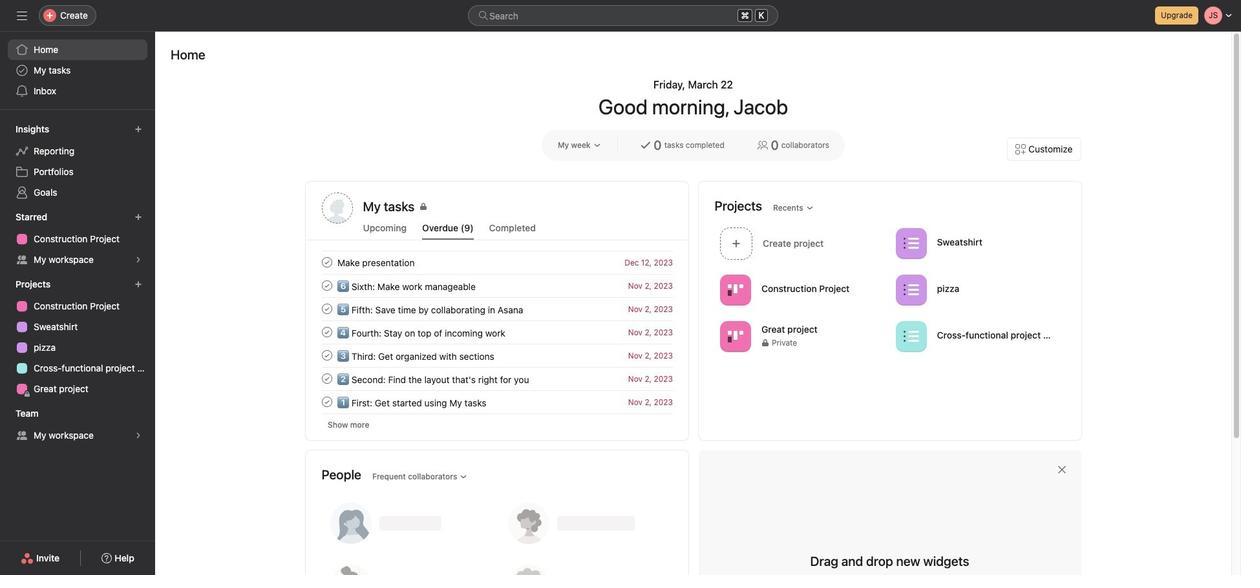 Task type: vqa. For each thing, say whether or not it's contained in the screenshot.
New project or portfolio icon
yes



Task type: describe. For each thing, give the bounding box(es) containing it.
dismiss image
[[1057, 465, 1067, 475]]

global element
[[0, 32, 155, 109]]

Search tasks, projects, and more text field
[[468, 5, 778, 26]]

teams element
[[0, 402, 155, 449]]

list image
[[903, 236, 919, 251]]

3 mark complete checkbox from the top
[[319, 394, 335, 410]]

starred element
[[0, 206, 155, 273]]

3 mark complete checkbox from the top
[[319, 348, 335, 363]]

2 list image from the top
[[903, 329, 919, 344]]

new project or portfolio image
[[134, 281, 142, 288]]

1 mark complete image from the top
[[319, 255, 335, 270]]

add items to starred image
[[134, 213, 142, 221]]

3 mark complete image from the top
[[319, 348, 335, 363]]

2 mark complete image from the top
[[319, 301, 335, 317]]

see details, my workspace image inside teams element
[[134, 432, 142, 440]]

new insights image
[[134, 125, 142, 133]]

2 mark complete checkbox from the top
[[319, 301, 335, 317]]

4 mark complete checkbox from the top
[[319, 371, 335, 387]]

1 mark complete checkbox from the top
[[319, 255, 335, 270]]



Task type: locate. For each thing, give the bounding box(es) containing it.
list item
[[715, 224, 890, 263], [306, 251, 688, 274], [306, 274, 688, 297], [306, 297, 688, 321], [306, 321, 688, 344], [306, 344, 688, 367], [306, 367, 688, 391], [306, 391, 688, 414]]

0 vertical spatial see details, my workspace image
[[134, 256, 142, 264]]

1 vertical spatial mark complete image
[[319, 301, 335, 317]]

see details, my workspace image
[[134, 256, 142, 264], [134, 432, 142, 440]]

0 vertical spatial mark complete checkbox
[[319, 278, 335, 294]]

list image
[[903, 282, 919, 298], [903, 329, 919, 344]]

2 mark complete checkbox from the top
[[319, 325, 335, 340]]

4 mark complete image from the top
[[319, 371, 335, 387]]

5 mark complete image from the top
[[319, 394, 335, 410]]

1 list image from the top
[[903, 282, 919, 298]]

board image
[[728, 282, 743, 298], [728, 329, 743, 344]]

mark complete image for second mark complete option from the bottom
[[319, 325, 335, 340]]

0 vertical spatial board image
[[728, 282, 743, 298]]

1 board image from the top
[[728, 282, 743, 298]]

2 board image from the top
[[728, 329, 743, 344]]

2 vertical spatial mark complete checkbox
[[319, 394, 335, 410]]

mark complete image for 1st mark complete option from the top
[[319, 278, 335, 294]]

add profile photo image
[[322, 193, 353, 224]]

1 vertical spatial list image
[[903, 329, 919, 344]]

None field
[[468, 5, 778, 26]]

1 see details, my workspace image from the top
[[134, 256, 142, 264]]

insights element
[[0, 118, 155, 206]]

projects element
[[0, 273, 155, 402]]

hide sidebar image
[[17, 10, 27, 21]]

Mark complete checkbox
[[319, 278, 335, 294], [319, 325, 335, 340], [319, 394, 335, 410]]

1 vertical spatial mark complete checkbox
[[319, 325, 335, 340]]

1 vertical spatial see details, my workspace image
[[134, 432, 142, 440]]

1 mark complete checkbox from the top
[[319, 278, 335, 294]]

1 vertical spatial board image
[[728, 329, 743, 344]]

0 vertical spatial list image
[[903, 282, 919, 298]]

Mark complete checkbox
[[319, 255, 335, 270], [319, 301, 335, 317], [319, 348, 335, 363], [319, 371, 335, 387]]

0 vertical spatial mark complete image
[[319, 255, 335, 270]]

mark complete image
[[319, 255, 335, 270], [319, 301, 335, 317]]

1 mark complete image from the top
[[319, 278, 335, 294]]

mark complete image for third mark complete option
[[319, 394, 335, 410]]

mark complete image
[[319, 278, 335, 294], [319, 325, 335, 340], [319, 348, 335, 363], [319, 371, 335, 387], [319, 394, 335, 410]]

2 mark complete image from the top
[[319, 325, 335, 340]]

2 see details, my workspace image from the top
[[134, 432, 142, 440]]



